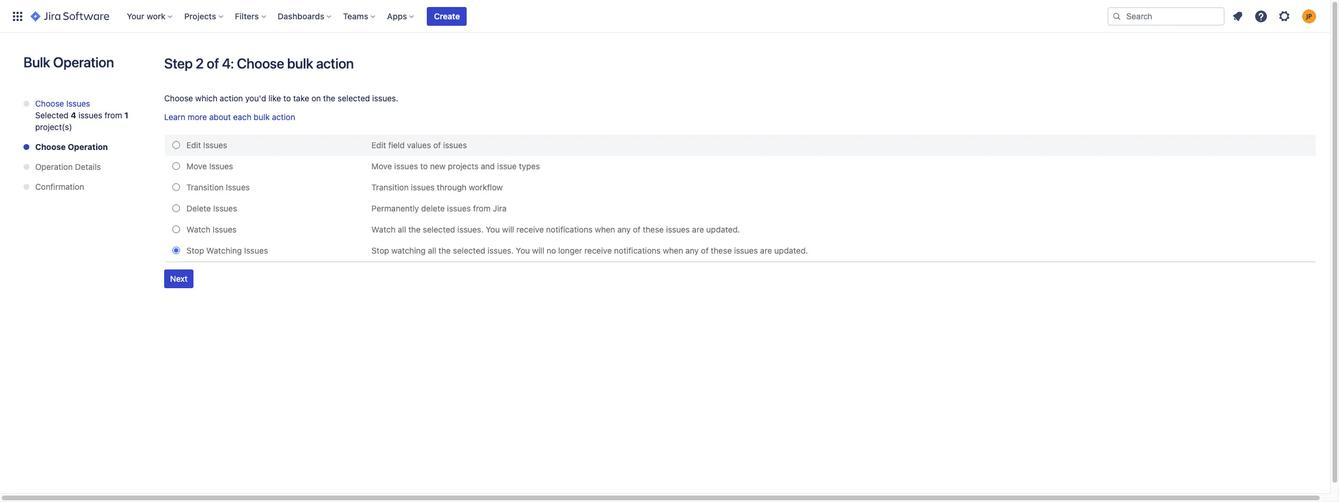 Task type: describe. For each thing, give the bounding box(es) containing it.
teams button
[[340, 7, 380, 26]]

1 horizontal spatial will
[[532, 246, 545, 256]]

choose right 4:
[[237, 55, 284, 72]]

transition issues
[[187, 182, 250, 192]]

your profile and settings image
[[1303, 9, 1317, 23]]

choose for issues
[[35, 99, 64, 109]]

0 vertical spatial you
[[486, 225, 500, 235]]

selected
[[35, 110, 69, 120]]

0 horizontal spatial will
[[502, 225, 515, 235]]

1 horizontal spatial action
[[272, 112, 295, 122]]

and
[[481, 161, 495, 171]]

choose issues selected 4 issues from 1 project(s)
[[35, 99, 129, 132]]

new
[[430, 161, 446, 171]]

project(s)
[[35, 122, 72, 132]]

apps button
[[384, 7, 419, 26]]

more
[[188, 112, 207, 122]]

1 vertical spatial when
[[663, 246, 684, 256]]

choose operation
[[35, 142, 108, 152]]

0 horizontal spatial issues.
[[372, 93, 399, 103]]

operation for bulk operation
[[53, 54, 114, 70]]

operation details
[[35, 162, 101, 172]]

0 horizontal spatial any
[[618, 225, 631, 235]]

edit field values of issues
[[372, 140, 467, 150]]

step 2 of 4: choose bulk action
[[164, 55, 354, 72]]

0 horizontal spatial bulk
[[254, 112, 270, 122]]

step
[[164, 55, 193, 72]]

permanently
[[372, 204, 419, 214]]

stop watching all the selected issues. you will no longer receive notifications when any of these issues are updated.
[[372, 246, 808, 256]]

Move issues to new projects and issue types radio
[[172, 162, 180, 170]]

confirmation
[[35, 182, 84, 192]]

issues for move
[[209, 161, 233, 171]]

choose issues link
[[35, 99, 90, 109]]

choose for operation
[[35, 142, 66, 152]]

stop watching issues
[[187, 246, 268, 256]]

transition for transition issues
[[187, 182, 224, 192]]

move for move issues to new projects and issue types
[[372, 161, 392, 171]]

issues for edit
[[203, 140, 227, 150]]

appswitcher icon image
[[11, 9, 25, 23]]

4:
[[222, 55, 234, 72]]

move issues to new projects and issue types
[[372, 161, 540, 171]]

1
[[124, 110, 129, 120]]

through
[[437, 182, 467, 192]]

take
[[293, 93, 309, 103]]

0 horizontal spatial receive
[[517, 225, 544, 235]]

issues for watch
[[213, 225, 237, 235]]

0 horizontal spatial the
[[323, 93, 336, 103]]

delete
[[187, 204, 211, 214]]

2 vertical spatial the
[[439, 246, 451, 256]]

move for move issues
[[187, 161, 207, 171]]

0 vertical spatial when
[[595, 225, 615, 235]]

banner containing your work
[[0, 0, 1331, 33]]

edit issues
[[187, 140, 227, 150]]

1 horizontal spatial notifications
[[614, 246, 661, 256]]

notifications image
[[1231, 9, 1245, 23]]

workflow
[[469, 182, 503, 192]]

help image
[[1255, 9, 1269, 23]]

4
[[71, 110, 76, 120]]

0 vertical spatial selected
[[338, 93, 370, 103]]

teams
[[343, 11, 369, 21]]

choose for which
[[164, 93, 193, 103]]

0 horizontal spatial to
[[283, 93, 291, 103]]

bulk
[[23, 54, 50, 70]]

your work
[[127, 11, 166, 21]]

projects button
[[181, 7, 228, 26]]

filters button
[[232, 7, 271, 26]]

1 vertical spatial selected
[[423, 225, 455, 235]]

edit for edit field values of issues
[[372, 140, 386, 150]]

types
[[519, 161, 540, 171]]

apps
[[387, 11, 407, 21]]

choose which action you'd like to take on the selected issues.
[[164, 93, 399, 103]]

1 horizontal spatial from
[[473, 204, 491, 214]]

1 horizontal spatial receive
[[585, 246, 612, 256]]



Task type: vqa. For each thing, say whether or not it's contained in the screenshot.
'3' button
no



Task type: locate. For each thing, give the bounding box(es) containing it.
2 move from the left
[[372, 161, 392, 171]]

from inside choose issues selected 4 issues from 1 project(s)
[[105, 110, 122, 120]]

watch all the selected issues. you will receive notifications when any of these issues are updated.
[[372, 225, 740, 235]]

move issues
[[187, 161, 233, 171]]

issues up watching
[[213, 225, 237, 235]]

no
[[547, 246, 556, 256]]

transition for transition issues through workflow
[[372, 182, 409, 192]]

0 horizontal spatial notifications
[[546, 225, 593, 235]]

1 horizontal spatial updated.
[[775, 246, 808, 256]]

the up watching in the left of the page
[[409, 225, 421, 235]]

1 stop from the left
[[187, 246, 204, 256]]

2 edit from the left
[[372, 140, 386, 150]]

delete
[[421, 204, 445, 214]]

0 horizontal spatial from
[[105, 110, 122, 120]]

move right move issues to new projects and issue types radio
[[187, 161, 207, 171]]

longer
[[559, 246, 583, 256]]

issues up delete issues
[[226, 182, 250, 192]]

1 vertical spatial these
[[711, 246, 732, 256]]

all up watching in the left of the page
[[398, 225, 406, 235]]

1 vertical spatial operation
[[68, 142, 108, 152]]

dashboards
[[278, 11, 324, 21]]

0 horizontal spatial edit
[[187, 140, 201, 150]]

move
[[187, 161, 207, 171], [372, 161, 392, 171]]

0 horizontal spatial when
[[595, 225, 615, 235]]

0 vertical spatial operation
[[53, 54, 114, 70]]

2 vertical spatial action
[[272, 112, 295, 122]]

from left 1
[[105, 110, 122, 120]]

bulk operation
[[23, 54, 114, 70]]

1 horizontal spatial you
[[516, 246, 530, 256]]

1 horizontal spatial any
[[686, 246, 699, 256]]

watch
[[187, 225, 211, 235], [372, 225, 396, 235]]

1 move from the left
[[187, 161, 207, 171]]

move down field
[[372, 161, 392, 171]]

2 horizontal spatial issues.
[[488, 246, 514, 256]]

edit
[[187, 140, 201, 150], [372, 140, 386, 150]]

0 horizontal spatial you
[[486, 225, 500, 235]]

1 vertical spatial all
[[428, 246, 436, 256]]

0 vertical spatial will
[[502, 225, 515, 235]]

jira software image
[[31, 9, 109, 23], [31, 9, 109, 23]]

on
[[312, 93, 321, 103]]

issues up move issues
[[203, 140, 227, 150]]

values
[[407, 140, 431, 150]]

from
[[105, 110, 122, 120], [473, 204, 491, 214]]

issues for choose
[[66, 99, 90, 109]]

operation for choose operation
[[68, 142, 108, 152]]

1 horizontal spatial these
[[711, 246, 732, 256]]

1 vertical spatial receive
[[585, 246, 612, 256]]

1 vertical spatial are
[[761, 246, 772, 256]]

0 vertical spatial issues.
[[372, 93, 399, 103]]

bulk up take
[[287, 55, 313, 72]]

0 vertical spatial any
[[618, 225, 631, 235]]

2 stop from the left
[[372, 246, 389, 256]]

0 horizontal spatial watch
[[187, 225, 211, 235]]

2 horizontal spatial action
[[316, 55, 354, 72]]

1 vertical spatial any
[[686, 246, 699, 256]]

your
[[127, 11, 144, 21]]

0 horizontal spatial updated.
[[707, 225, 740, 235]]

1 horizontal spatial when
[[663, 246, 684, 256]]

the
[[323, 93, 336, 103], [409, 225, 421, 235], [439, 246, 451, 256]]

1 horizontal spatial the
[[409, 225, 421, 235]]

search image
[[1113, 11, 1122, 21]]

0 vertical spatial these
[[643, 225, 664, 235]]

1 horizontal spatial edit
[[372, 140, 386, 150]]

watch down delete
[[187, 225, 211, 235]]

1 horizontal spatial issues.
[[458, 225, 484, 235]]

0 vertical spatial to
[[283, 93, 291, 103]]

are
[[692, 225, 704, 235], [761, 246, 772, 256]]

action
[[316, 55, 354, 72], [220, 93, 243, 103], [272, 112, 295, 122]]

2
[[196, 55, 204, 72]]

watching
[[392, 246, 426, 256]]

details
[[75, 162, 101, 172]]

about
[[209, 112, 231, 122]]

action up on
[[316, 55, 354, 72]]

choose
[[237, 55, 284, 72], [164, 93, 193, 103], [35, 99, 64, 109], [35, 142, 66, 152]]

from left jira
[[473, 204, 491, 214]]

1 horizontal spatial transition
[[372, 182, 409, 192]]

1 horizontal spatial to
[[420, 161, 428, 171]]

transition
[[187, 182, 224, 192], [372, 182, 409, 192]]

choose down project(s)
[[35, 142, 66, 152]]

1 vertical spatial the
[[409, 225, 421, 235]]

0 vertical spatial bulk
[[287, 55, 313, 72]]

updated.
[[707, 225, 740, 235], [775, 246, 808, 256]]

issues.
[[372, 93, 399, 103], [458, 225, 484, 235], [488, 246, 514, 256]]

banner
[[0, 0, 1331, 33]]

watching
[[206, 246, 242, 256]]

1 horizontal spatial move
[[372, 161, 392, 171]]

0 horizontal spatial all
[[398, 225, 406, 235]]

None submit
[[164, 270, 194, 289]]

operation
[[53, 54, 114, 70], [68, 142, 108, 152], [35, 162, 73, 172]]

permanently delete issues from jira
[[372, 204, 507, 214]]

transition issues through workflow
[[372, 182, 503, 192]]

0 vertical spatial from
[[105, 110, 122, 120]]

0 horizontal spatial stop
[[187, 246, 204, 256]]

0 horizontal spatial move
[[187, 161, 207, 171]]

watch issues
[[187, 225, 237, 235]]

0 vertical spatial updated.
[[707, 225, 740, 235]]

receive
[[517, 225, 544, 235], [585, 246, 612, 256]]

learn more about each bulk action
[[164, 112, 295, 122]]

learn
[[164, 112, 185, 122]]

2 watch from the left
[[372, 225, 396, 235]]

edit for edit issues
[[187, 140, 201, 150]]

you left no
[[516, 246, 530, 256]]

all right watching in the left of the page
[[428, 246, 436, 256]]

1 horizontal spatial bulk
[[287, 55, 313, 72]]

Transition issues through workflow radio
[[172, 184, 180, 191]]

issues down transition issues
[[213, 204, 237, 214]]

stop for stop watching issues
[[187, 246, 204, 256]]

Watch all the selected issues. You will receive notifications when any of these issues are updated. radio
[[172, 226, 180, 233]]

stop left watching in the left of the page
[[372, 246, 389, 256]]

stop right stop watching all the selected issues. you will no longer receive notifications when any of these issues are updated. option
[[187, 246, 204, 256]]

0 horizontal spatial transition
[[187, 182, 224, 192]]

your work button
[[123, 7, 177, 26]]

1 vertical spatial issues.
[[458, 225, 484, 235]]

1 watch from the left
[[187, 225, 211, 235]]

edit left field
[[372, 140, 386, 150]]

1 vertical spatial notifications
[[614, 246, 661, 256]]

action down choose which action you'd like to take on the selected issues.
[[272, 112, 295, 122]]

0 vertical spatial notifications
[[546, 225, 593, 235]]

learn more about each bulk action link
[[164, 112, 295, 122]]

0 vertical spatial the
[[323, 93, 336, 103]]

watch for watch issues
[[187, 225, 211, 235]]

create
[[434, 11, 460, 21]]

field
[[389, 140, 405, 150]]

choose up selected
[[35, 99, 64, 109]]

projects
[[184, 11, 216, 21]]

Search field
[[1108, 7, 1225, 26]]

2 transition from the left
[[372, 182, 409, 192]]

issues inside choose issues selected 4 issues from 1 project(s)
[[66, 99, 90, 109]]

1 vertical spatial you
[[516, 246, 530, 256]]

which
[[195, 93, 218, 103]]

watch down permanently
[[372, 225, 396, 235]]

1 vertical spatial from
[[473, 204, 491, 214]]

issues. down jira
[[488, 246, 514, 256]]

1 vertical spatial action
[[220, 93, 243, 103]]

to
[[283, 93, 291, 103], [420, 161, 428, 171]]

choose up learn
[[164, 93, 193, 103]]

issues for transition
[[226, 182, 250, 192]]

all
[[398, 225, 406, 235], [428, 246, 436, 256]]

you down jira
[[486, 225, 500, 235]]

will
[[502, 225, 515, 235], [532, 246, 545, 256]]

issues inside choose issues selected 4 issues from 1 project(s)
[[79, 110, 102, 120]]

stop for stop watching all the selected issues. you will no longer receive notifications when any of these issues are updated.
[[372, 246, 389, 256]]

0 horizontal spatial are
[[692, 225, 704, 235]]

1 edit from the left
[[187, 140, 201, 150]]

2 horizontal spatial the
[[439, 246, 451, 256]]

1 vertical spatial will
[[532, 246, 545, 256]]

2 vertical spatial operation
[[35, 162, 73, 172]]

to left the new
[[420, 161, 428, 171]]

stop
[[187, 246, 204, 256], [372, 246, 389, 256]]

issues. down the permanently delete issues from jira
[[458, 225, 484, 235]]

transition up permanently
[[372, 182, 409, 192]]

issues up transition issues
[[209, 161, 233, 171]]

issue
[[497, 161, 517, 171]]

2 vertical spatial issues.
[[488, 246, 514, 256]]

projects
[[448, 161, 479, 171]]

2 vertical spatial selected
[[453, 246, 486, 256]]

issues
[[79, 110, 102, 120], [443, 140, 467, 150], [394, 161, 418, 171], [411, 182, 435, 192], [447, 204, 471, 214], [666, 225, 690, 235], [734, 246, 758, 256]]

operation up "choose issues" link
[[53, 54, 114, 70]]

filters
[[235, 11, 259, 21]]

the right watching in the left of the page
[[439, 246, 451, 256]]

notifications
[[546, 225, 593, 235], [614, 246, 661, 256]]

0 horizontal spatial action
[[220, 93, 243, 103]]

choose inside choose issues selected 4 issues from 1 project(s)
[[35, 99, 64, 109]]

any
[[618, 225, 631, 235], [686, 246, 699, 256]]

edit right edit field values of issues radio
[[187, 140, 201, 150]]

you
[[486, 225, 500, 235], [516, 246, 530, 256]]

0 vertical spatial are
[[692, 225, 704, 235]]

dashboards button
[[274, 7, 336, 26]]

1 vertical spatial to
[[420, 161, 428, 171]]

1 horizontal spatial stop
[[372, 246, 389, 256]]

1 vertical spatial updated.
[[775, 246, 808, 256]]

you'd
[[245, 93, 266, 103]]

the right on
[[323, 93, 336, 103]]

settings image
[[1278, 9, 1292, 23]]

1 horizontal spatial are
[[761, 246, 772, 256]]

1 horizontal spatial watch
[[372, 225, 396, 235]]

1 transition from the left
[[187, 182, 224, 192]]

delete issues
[[187, 204, 237, 214]]

operation up confirmation
[[35, 162, 73, 172]]

jira
[[493, 204, 507, 214]]

watch for watch all the selected issues. you will receive notifications when any of these issues are updated.
[[372, 225, 396, 235]]

bulk right each
[[254, 112, 270, 122]]

0 vertical spatial receive
[[517, 225, 544, 235]]

issues for delete
[[213, 204, 237, 214]]

0 vertical spatial all
[[398, 225, 406, 235]]

bulk
[[287, 55, 313, 72], [254, 112, 270, 122]]

issues. up field
[[372, 93, 399, 103]]

Permanently delete issues from Jira radio
[[172, 205, 180, 212]]

Edit field values of issues radio
[[172, 141, 180, 149]]

work
[[147, 11, 166, 21]]

0 horizontal spatial these
[[643, 225, 664, 235]]

selected
[[338, 93, 370, 103], [423, 225, 455, 235], [453, 246, 486, 256]]

Stop watching all the selected issues. You will no longer receive notifications when any of these issues are updated. radio
[[172, 247, 180, 255]]

will down jira
[[502, 225, 515, 235]]

will left no
[[532, 246, 545, 256]]

these
[[643, 225, 664, 235], [711, 246, 732, 256]]

1 horizontal spatial all
[[428, 246, 436, 256]]

of
[[207, 55, 219, 72], [434, 140, 441, 150], [633, 225, 641, 235], [701, 246, 709, 256]]

operation up details
[[68, 142, 108, 152]]

action up learn more about each bulk action
[[220, 93, 243, 103]]

each
[[233, 112, 252, 122]]

issues up 4
[[66, 99, 90, 109]]

when
[[595, 225, 615, 235], [663, 246, 684, 256]]

issues right watching
[[244, 246, 268, 256]]

transition down move issues
[[187, 182, 224, 192]]

primary element
[[7, 0, 1108, 33]]

0 vertical spatial action
[[316, 55, 354, 72]]

like
[[269, 93, 281, 103]]

create button
[[427, 7, 467, 26]]

to right like
[[283, 93, 291, 103]]

issues
[[66, 99, 90, 109], [203, 140, 227, 150], [209, 161, 233, 171], [226, 182, 250, 192], [213, 204, 237, 214], [213, 225, 237, 235], [244, 246, 268, 256]]

1 vertical spatial bulk
[[254, 112, 270, 122]]



